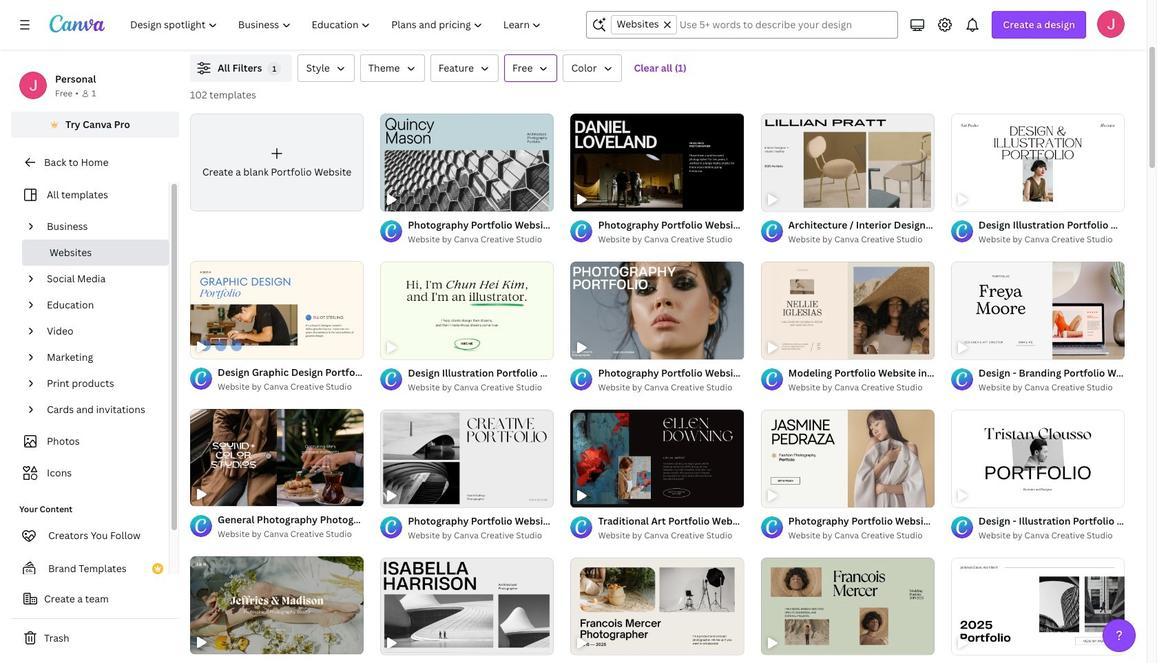 Task type: describe. For each thing, give the bounding box(es) containing it.
james peterson image
[[1097, 10, 1125, 38]]

1 filter options selected element
[[268, 62, 281, 76]]

Search search field
[[680, 12, 889, 38]]



Task type: locate. For each thing, give the bounding box(es) containing it.
portfolio website templates image
[[897, 0, 1125, 38], [897, 0, 1125, 38]]

create a blank portfolio website element
[[190, 114, 364, 211]]

top level navigation element
[[121, 11, 553, 39]]

None search field
[[586, 11, 898, 39]]



Task type: vqa. For each thing, say whether or not it's contained in the screenshot.
the bottommost social
no



